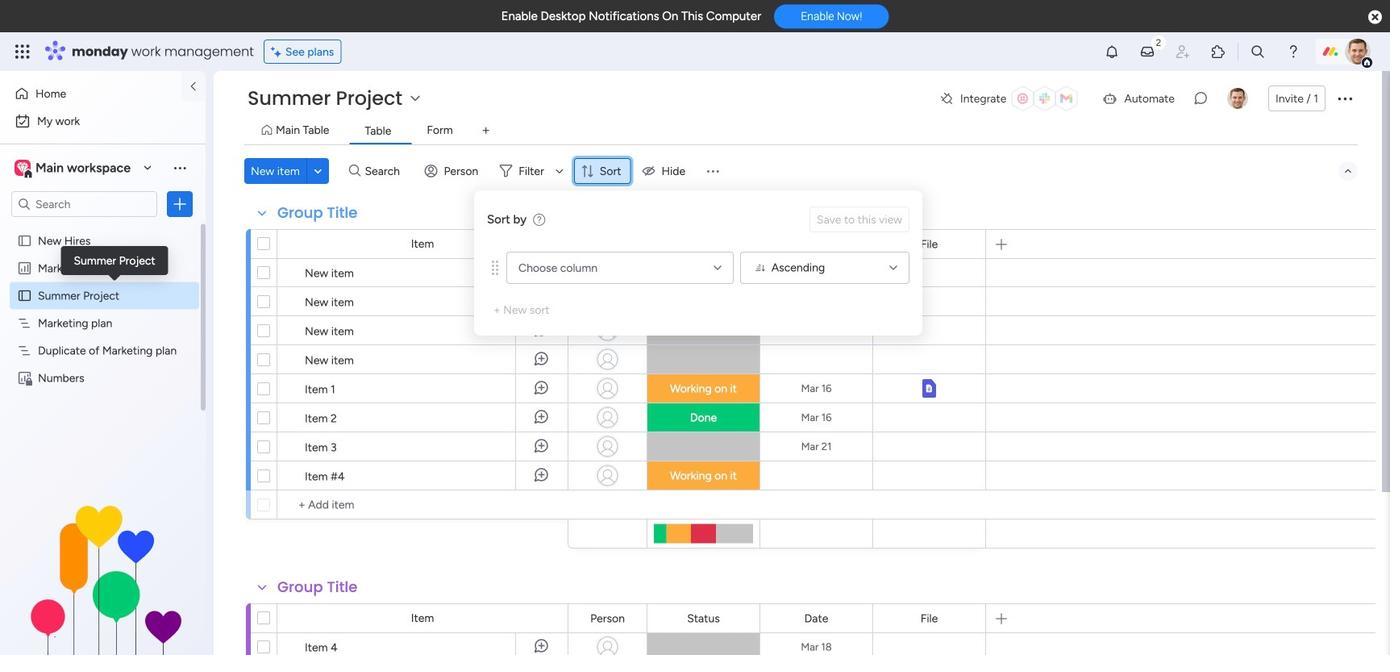 Task type: describe. For each thing, give the bounding box(es) containing it.
collapse image
[[1342, 165, 1355, 177]]

lottie animation image
[[0, 492, 206, 655]]

public board image
[[17, 233, 32, 249]]

v2 question mark circle o image
[[533, 211, 545, 229]]

workspace selection element
[[11, 140, 139, 196]]

lottie animation element
[[0, 492, 206, 655]]

1 horizontal spatial terry turtle image
[[1345, 39, 1371, 65]]

see plans image
[[271, 43, 285, 61]]

1 vertical spatial option
[[10, 108, 196, 134]]

options image
[[172, 196, 188, 212]]

dapulse close image
[[1369, 9, 1383, 26]]

monday marketplace image
[[1211, 44, 1227, 60]]

swkw8 image
[[1102, 90, 1118, 106]]

1 horizontal spatial menu image
[[705, 163, 721, 179]]

0 horizontal spatial menu image
[[172, 160, 188, 176]]

0 horizontal spatial terry turtle image
[[1228, 88, 1249, 109]]

arrow down image
[[550, 161, 569, 181]]

start a board discussion image
[[1193, 90, 1209, 106]]



Task type: locate. For each thing, give the bounding box(es) containing it.
list box
[[0, 224, 206, 610]]

None field
[[273, 202, 362, 223], [587, 235, 629, 253], [683, 235, 724, 253], [801, 235, 833, 253], [917, 235, 942, 253], [273, 577, 362, 598], [587, 609, 629, 627], [683, 609, 724, 627], [801, 609, 833, 627], [917, 609, 942, 627], [273, 202, 362, 223], [587, 235, 629, 253], [683, 235, 724, 253], [801, 235, 833, 253], [917, 235, 942, 253], [273, 577, 362, 598], [587, 609, 629, 627], [683, 609, 724, 627], [801, 609, 833, 627], [917, 609, 942, 627]]

2 image
[[1152, 33, 1166, 51]]

angle down image
[[314, 165, 322, 177]]

terry turtle image right start a board discussion image
[[1228, 88, 1249, 109]]

v2 sort ascending image
[[756, 262, 765, 274]]

terry turtle image
[[1345, 39, 1371, 65], [1228, 88, 1249, 109]]

select product image
[[15, 44, 31, 60]]

Search in workspace field
[[34, 195, 135, 213]]

update feed image
[[1140, 44, 1156, 60]]

help image
[[1286, 44, 1302, 60]]

0 vertical spatial option
[[10, 81, 172, 106]]

menu image
[[172, 160, 188, 176], [705, 163, 721, 179]]

tab
[[473, 118, 499, 144]]

public dashboard image
[[17, 261, 32, 276]]

2 vertical spatial option
[[0, 226, 206, 230]]

search everything image
[[1250, 44, 1266, 60]]

0 vertical spatial terry turtle image
[[1345, 39, 1371, 65]]

v2 search image
[[349, 162, 361, 180]]

public board image
[[17, 288, 32, 303]]

+ Add item text field
[[286, 495, 561, 515]]

private dashboard image
[[17, 370, 32, 386]]

1 vertical spatial terry turtle image
[[1228, 88, 1249, 109]]

options image
[[1336, 89, 1355, 108]]

notifications image
[[1104, 44, 1120, 60]]

add view image
[[483, 125, 489, 137]]

terry turtle image down dapulse close icon
[[1345, 39, 1371, 65]]

achde image
[[940, 91, 954, 106]]

Search field
[[361, 160, 409, 182]]

tab list
[[244, 118, 1358, 145]]

option
[[10, 81, 172, 106], [10, 108, 196, 134], [0, 226, 206, 230]]



Task type: vqa. For each thing, say whether or not it's contained in the screenshot.
Options image
yes



